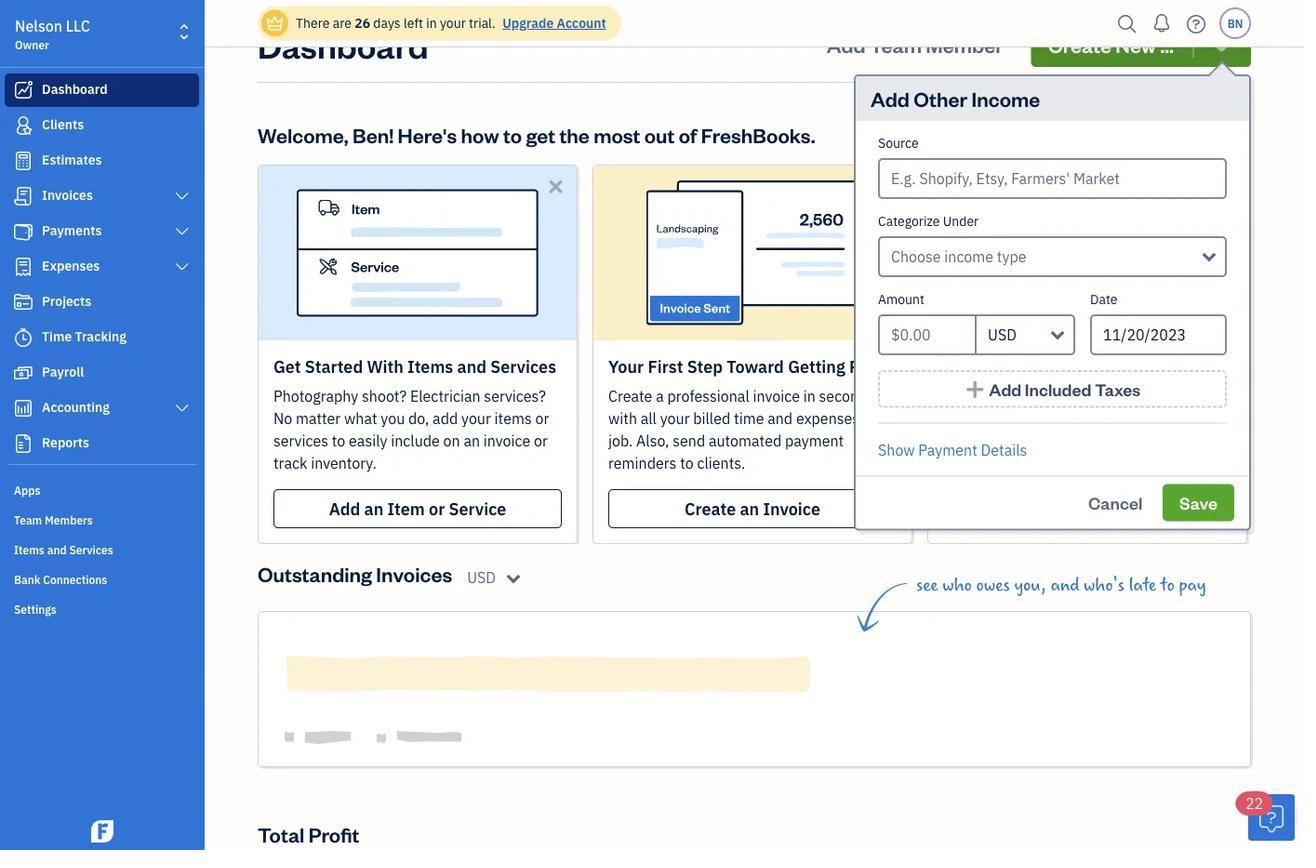 Task type: vqa. For each thing, say whether or not it's contained in the screenshot.
'$1.75'
no



Task type: describe. For each thing, give the bounding box(es) containing it.
dashboard image
[[12, 81, 34, 100]]

choose income type
[[891, 247, 1027, 267]]

categorize
[[878, 213, 940, 230]]

invoices inside main element
[[42, 187, 93, 204]]

invoice image
[[12, 187, 34, 206]]

connect your bank link
[[944, 489, 1232, 529]]

26
[[355, 14, 370, 32]]

accounting link
[[5, 392, 199, 425]]

categorize under
[[878, 213, 979, 230]]

track inside a faster way to pull in your expense data see all your business expenses at a glance by connecting freshbooks with your bank to automatically track your transactions.
[[1055, 454, 1089, 473]]

your left trial.
[[440, 14, 466, 32]]

usd button
[[977, 315, 1076, 355]]

22 button
[[1237, 792, 1295, 841]]

report image
[[12, 435, 34, 453]]

settings
[[14, 602, 57, 617]]

bn button
[[1220, 7, 1252, 39]]

who's
[[1084, 575, 1125, 596]]

invoice inside get started with items and services photography shoot? electrician services? no matter what you do, add your items or services to easily include on an invoice or track inventory.
[[484, 431, 531, 451]]

and inside get started with items and services photography shoot? electrician services? no matter what you do, add your items or services to easily include on an invoice or track inventory.
[[457, 355, 487, 377]]

and inside main element
[[47, 542, 67, 557]]

choose
[[891, 247, 941, 267]]

show payment details button
[[878, 439, 1028, 461]]

source
[[878, 134, 919, 152]]

in inside "your first step toward getting paid create a professional invoice in seconds with all your billed time and expenses for a job. also, send automated payment reminders to clients."
[[804, 387, 816, 406]]

most
[[594, 121, 641, 148]]

pull
[[1068, 355, 1099, 377]]

by
[[944, 431, 960, 451]]

add an item or service
[[329, 498, 507, 520]]

track inside get started with items and services photography shoot? electrician services? no matter what you do, add your items or services to easily include on an invoice or track inventory.
[[274, 454, 307, 473]]

started
[[305, 355, 363, 377]]

expenses
[[42, 257, 100, 275]]

usd for the usd dropdown button
[[988, 325, 1017, 345]]

your up the transactions.
[[1155, 431, 1184, 451]]

0 vertical spatial bank
[[1122, 498, 1161, 520]]

chevron large down image for expenses
[[174, 260, 191, 275]]

clients.
[[697, 454, 746, 473]]

a inside a faster way to pull in your expense data see all your business expenses at a glance by connecting freshbooks with your bank to automatically track your transactions.
[[1171, 409, 1179, 429]]

0 vertical spatial or
[[535, 409, 549, 429]]

bank connections link
[[5, 565, 199, 593]]

income
[[972, 85, 1041, 112]]

left
[[404, 14, 423, 32]]

outstanding invoices
[[258, 561, 452, 587]]

settings link
[[5, 595, 199, 623]]

items inside get started with items and services photography shoot? electrician services? no matter what you do, add your items or services to easily include on an invoice or track inventory.
[[408, 355, 454, 377]]

on
[[443, 431, 460, 451]]

1 horizontal spatial your
[[1082, 498, 1118, 520]]

resource center badge image
[[1249, 795, 1295, 841]]

account
[[557, 14, 606, 32]]

add other income
[[871, 85, 1041, 112]]

add
[[433, 409, 458, 429]]

add for add included taxes
[[989, 378, 1022, 400]]

total profit
[[258, 821, 360, 848]]

connecting
[[963, 431, 1037, 451]]

reminders
[[609, 454, 677, 473]]

Categorize Under field
[[878, 236, 1227, 277]]

your inside "your first step toward getting paid create a professional invoice in seconds with all your billed time and expenses for a job. also, send automated payment reminders to clients."
[[660, 409, 690, 429]]

create an invoice link
[[609, 489, 897, 529]]

22
[[1246, 794, 1264, 814]]

included
[[1025, 378, 1092, 400]]

nelson llc owner
[[15, 16, 90, 52]]

clients
[[42, 116, 84, 133]]

what
[[344, 409, 377, 429]]

toward
[[727, 355, 784, 377]]

services inside items and services link
[[69, 542, 113, 557]]

your up connecting
[[992, 409, 1021, 429]]

under
[[943, 213, 979, 230]]

1 horizontal spatial dashboard
[[258, 22, 428, 67]]

Date in MM/DD/YYYY format text field
[[1091, 315, 1227, 355]]

way
[[1011, 355, 1045, 377]]

cancel button
[[1072, 484, 1160, 522]]

estimate image
[[12, 152, 34, 170]]

dashboard inside main element
[[42, 80, 108, 98]]

item
[[388, 498, 425, 520]]

days
[[373, 14, 401, 32]]

reports
[[42, 434, 89, 451]]

items and services link
[[5, 535, 199, 563]]

expense
[[1161, 355, 1227, 377]]

chevrondown image
[[1209, 32, 1235, 58]]

welcome,
[[258, 121, 349, 148]]

0 horizontal spatial a
[[656, 387, 664, 406]]

in for pull
[[1103, 355, 1117, 377]]

add for add team member
[[827, 31, 866, 58]]

your inside a faster way to pull in your expense data see all your business expenses at a glance by connecting freshbooks with your bank to automatically track your transactions.
[[1121, 355, 1157, 377]]

an inside get started with items and services photography shoot? electrician services? no matter what you do, add your items or services to easily include on an invoice or track inventory.
[[464, 431, 480, 451]]

create inside "your first step toward getting paid create a professional invoice in seconds with all your billed time and expenses for a job. also, send automated payment reminders to clients."
[[609, 387, 653, 406]]

late
[[1129, 575, 1157, 596]]

reports link
[[5, 427, 199, 461]]

1 vertical spatial invoices
[[376, 561, 452, 587]]

professional
[[668, 387, 750, 406]]

team inside the add team member button
[[870, 31, 922, 58]]

dismiss image for get started with items and services
[[545, 176, 567, 197]]

create new … button
[[1032, 22, 1252, 67]]

timer image
[[12, 328, 34, 347]]

members
[[45, 513, 93, 528]]

who
[[943, 575, 972, 596]]

get
[[526, 121, 556, 148]]

create for create an invoice
[[685, 498, 736, 520]]

items and services
[[14, 542, 113, 557]]

invoice
[[763, 498, 821, 520]]

to inside "your first step toward getting paid create a professional invoice in seconds with all your billed time and expenses for a job. also, send automated payment reminders to clients."
[[680, 454, 694, 473]]

go to help image
[[1182, 10, 1212, 38]]

create new …
[[1048, 31, 1174, 58]]

expenses inside a faster way to pull in your expense data see all your business expenses at a glance by connecting freshbooks with your bank to automatically track your transactions.
[[1087, 409, 1151, 429]]

type
[[997, 247, 1027, 267]]

your down freshbooks
[[1092, 454, 1122, 473]]

team members
[[14, 513, 93, 528]]

owes
[[977, 575, 1010, 596]]

automated
[[709, 431, 782, 451]]

projects
[[42, 293, 91, 310]]

see
[[944, 409, 969, 429]]

llc
[[66, 16, 90, 36]]

notifications image
[[1147, 5, 1177, 42]]

get
[[274, 355, 301, 377]]

an for your first step toward getting paid
[[740, 498, 759, 520]]

apps link
[[5, 475, 199, 503]]



Task type: locate. For each thing, give the bounding box(es) containing it.
clients link
[[5, 109, 199, 142]]

an inside create an invoice link
[[740, 498, 759, 520]]

apps
[[14, 483, 40, 498]]

all
[[641, 409, 657, 429], [972, 409, 988, 429]]

add included taxes
[[989, 378, 1141, 400]]

usd up faster
[[988, 325, 1017, 345]]

or
[[535, 409, 549, 429], [534, 431, 548, 451], [429, 498, 445, 520]]

total
[[258, 821, 305, 848]]

expenses down taxes
[[1087, 409, 1151, 429]]

2 chevron large down image from the top
[[174, 260, 191, 275]]

search image
[[1113, 10, 1143, 38]]

to up inventory.
[[332, 431, 346, 451]]

plus image
[[965, 380, 986, 399]]

0 horizontal spatial items
[[14, 542, 45, 557]]

0 horizontal spatial expenses
[[796, 409, 860, 429]]

1 vertical spatial or
[[534, 431, 548, 451]]

1 horizontal spatial items
[[408, 355, 454, 377]]

owner
[[15, 37, 49, 52]]

time
[[42, 328, 72, 345]]

business
[[1025, 409, 1084, 429]]

add inside button
[[827, 31, 866, 58]]

expenses up payment at bottom right
[[796, 409, 860, 429]]

your left first
[[609, 355, 644, 377]]

services up bank connections link
[[69, 542, 113, 557]]

0 horizontal spatial an
[[364, 498, 384, 520]]

create down the clients.
[[685, 498, 736, 520]]

items
[[495, 409, 532, 429]]

payroll
[[42, 363, 84, 381]]

date
[[1091, 291, 1118, 308]]

or down services?
[[534, 431, 548, 451]]

items inside main element
[[14, 542, 45, 557]]

invoice inside "your first step toward getting paid create a professional invoice in seconds with all your billed time and expenses for a job. also, send automated payment reminders to clients."
[[753, 387, 800, 406]]

1 expenses from the left
[[796, 409, 860, 429]]

2 horizontal spatial your
[[1121, 355, 1157, 377]]

trial.
[[469, 14, 496, 32]]

bank connections
[[14, 572, 107, 587]]

dashboard link
[[5, 74, 199, 107]]

team
[[870, 31, 922, 58], [14, 513, 42, 528]]

estimates
[[42, 151, 102, 168]]

2 expenses from the left
[[1087, 409, 1151, 429]]

invoices down add an item or service link
[[376, 561, 452, 587]]

an inside add an item or service link
[[364, 498, 384, 520]]

create for create new …
[[1048, 31, 1112, 58]]

dismiss image for your first step toward getting paid
[[880, 176, 902, 197]]

chevron large down image
[[174, 189, 191, 204], [174, 260, 191, 275]]

your inside get started with items and services photography shoot? electrician services? no matter what you do, add your items or services to easily include on an invoice or track inventory.
[[462, 409, 491, 429]]

in up taxes
[[1103, 355, 1117, 377]]

usd down "service"
[[467, 568, 496, 588]]

outstanding
[[258, 561, 372, 587]]

an left item
[[364, 498, 384, 520]]

freshbooks
[[1040, 431, 1119, 451]]

chevron large down image for invoices
[[174, 189, 191, 204]]

0 horizontal spatial invoice
[[484, 431, 531, 451]]

0 horizontal spatial usd
[[467, 568, 496, 588]]

tracking
[[75, 328, 127, 345]]

payments
[[42, 222, 102, 239]]

you,
[[1015, 575, 1047, 596]]

1 chevron large down image from the top
[[174, 224, 191, 239]]

2 vertical spatial or
[[429, 498, 445, 520]]

1 vertical spatial usd
[[467, 568, 496, 588]]

freshbooks.
[[701, 121, 816, 148]]

at
[[1154, 409, 1167, 429]]

to down send
[[680, 454, 694, 473]]

the
[[560, 121, 590, 148]]

details
[[981, 440, 1028, 460]]

all right the see
[[972, 409, 988, 429]]

client image
[[12, 116, 34, 135]]

2 horizontal spatial an
[[740, 498, 759, 520]]

you
[[381, 409, 405, 429]]

and right you,
[[1051, 575, 1080, 596]]

0 vertical spatial with
[[609, 409, 637, 429]]

your up taxes
[[1121, 355, 1157, 377]]

usd for usd field
[[467, 568, 496, 588]]

main element
[[0, 0, 251, 850]]

0 horizontal spatial in
[[426, 14, 437, 32]]

1 horizontal spatial create
[[685, 498, 736, 520]]

1 vertical spatial invoice
[[484, 431, 531, 451]]

expense image
[[12, 258, 34, 276]]

2 horizontal spatial in
[[1103, 355, 1117, 377]]

2 track from the left
[[1055, 454, 1089, 473]]

2 chevron large down image from the top
[[174, 401, 191, 416]]

services up services?
[[491, 355, 557, 377]]

there
[[296, 14, 330, 32]]

or right items on the left
[[535, 409, 549, 429]]

new
[[1116, 31, 1157, 58]]

team left member
[[870, 31, 922, 58]]

0 horizontal spatial team
[[14, 513, 42, 528]]

add for add other income
[[871, 85, 910, 112]]

a down first
[[656, 387, 664, 406]]

show
[[878, 440, 915, 460]]

create an invoice
[[685, 498, 821, 520]]

usd
[[988, 325, 1017, 345], [467, 568, 496, 588]]

add inside 'button'
[[989, 378, 1022, 400]]

payment
[[785, 431, 844, 451]]

1 horizontal spatial services
[[491, 355, 557, 377]]

0 horizontal spatial track
[[274, 454, 307, 473]]

1 horizontal spatial team
[[870, 31, 922, 58]]

1 horizontal spatial expenses
[[1087, 409, 1151, 429]]

usd inside field
[[467, 568, 496, 588]]

in down getting
[[804, 387, 816, 406]]

$0.00 text field
[[878, 315, 977, 355]]

billed
[[694, 409, 731, 429]]

a right for at the right
[[885, 409, 893, 429]]

0 horizontal spatial with
[[609, 409, 637, 429]]

1 horizontal spatial with
[[1122, 431, 1151, 451]]

1 vertical spatial team
[[14, 513, 42, 528]]

a right at
[[1171, 409, 1179, 429]]

1 horizontal spatial dismiss image
[[880, 176, 902, 197]]

create left search icon
[[1048, 31, 1112, 58]]

bank down the transactions.
[[1122, 498, 1161, 520]]

chevron large down image up payments link
[[174, 189, 191, 204]]

0 horizontal spatial bank
[[14, 572, 40, 587]]

2 horizontal spatial dismiss image
[[1215, 176, 1237, 197]]

shoot?
[[362, 387, 407, 406]]

your right connect
[[1082, 498, 1118, 520]]

0 vertical spatial invoices
[[42, 187, 93, 204]]

here's
[[398, 121, 457, 148]]

create up job.
[[609, 387, 653, 406]]

0 horizontal spatial services
[[69, 542, 113, 557]]

chevron large down image up the projects 'link'
[[174, 260, 191, 275]]

get started with items and services photography shoot? electrician services? no matter what you do, add your items or services to easily include on an invoice or track inventory.
[[274, 355, 557, 473]]

3 dismiss image from the left
[[1215, 176, 1237, 197]]

0 horizontal spatial create
[[609, 387, 653, 406]]

1 vertical spatial with
[[1122, 431, 1151, 451]]

dismiss image for a faster way to pull in your expense data
[[1215, 176, 1237, 197]]

a faster way to pull in your expense data see all your business expenses at a glance by connecting freshbooks with your bank to automatically track your transactions.
[[944, 355, 1227, 473]]

0 vertical spatial invoice
[[753, 387, 800, 406]]

with up the transactions.
[[1122, 431, 1151, 451]]

0 horizontal spatial all
[[641, 409, 657, 429]]

with
[[609, 409, 637, 429], [1122, 431, 1151, 451]]

your up send
[[660, 409, 690, 429]]

items up electrician
[[408, 355, 454, 377]]

and down team members
[[47, 542, 67, 557]]

other
[[914, 85, 968, 112]]

taxes
[[1095, 378, 1141, 400]]

1 horizontal spatial all
[[972, 409, 988, 429]]

services
[[274, 431, 328, 451]]

and inside "your first step toward getting paid create a professional invoice in seconds with all your billed time and expenses for a job. also, send automated payment reminders to clients."
[[768, 409, 793, 429]]

to up included
[[1049, 355, 1065, 377]]

0 vertical spatial usd
[[988, 325, 1017, 345]]

2 dismiss image from the left
[[880, 176, 902, 197]]

to
[[503, 121, 522, 148], [1049, 355, 1065, 377], [332, 431, 346, 451], [680, 454, 694, 473], [944, 454, 957, 473], [1161, 575, 1175, 596]]

0 vertical spatial chevron large down image
[[174, 189, 191, 204]]

invoice up time on the right of page
[[753, 387, 800, 406]]

0 vertical spatial dashboard
[[258, 22, 428, 67]]

time
[[734, 409, 764, 429]]

matter
[[296, 409, 341, 429]]

team down the apps
[[14, 513, 42, 528]]

to left pay
[[1161, 575, 1175, 596]]

expenses inside "your first step toward getting paid create a professional invoice in seconds with all your billed time and expenses for a job. also, send automated payment reminders to clients."
[[796, 409, 860, 429]]

an for get started with items and services
[[364, 498, 384, 520]]

1 horizontal spatial a
[[885, 409, 893, 429]]

transactions.
[[1125, 454, 1212, 473]]

chevron large down image up 'reports' link
[[174, 401, 191, 416]]

1 horizontal spatial usd
[[988, 325, 1017, 345]]

member
[[926, 31, 1004, 58]]

income
[[945, 247, 994, 267]]

1 dismiss image from the left
[[545, 176, 567, 197]]

1 horizontal spatial bank
[[1122, 498, 1161, 520]]

all inside "your first step toward getting paid create a professional invoice in seconds with all your billed time and expenses for a job. also, send automated payment reminders to clients."
[[641, 409, 657, 429]]

1 vertical spatial items
[[14, 542, 45, 557]]

1 vertical spatial chevron large down image
[[174, 401, 191, 416]]

1 horizontal spatial track
[[1055, 454, 1089, 473]]

2 vertical spatial in
[[804, 387, 816, 406]]

usd inside dropdown button
[[988, 325, 1017, 345]]

0 vertical spatial services
[[491, 355, 557, 377]]

1 vertical spatial create
[[609, 387, 653, 406]]

an left invoice
[[740, 498, 759, 520]]

service
[[449, 498, 507, 520]]

to inside get started with items and services photography shoot? electrician services? no matter what you do, add your items or services to easily include on an invoice or track inventory.
[[332, 431, 346, 451]]

1 vertical spatial bank
[[14, 572, 40, 587]]

seconds
[[819, 387, 875, 406]]

2 vertical spatial create
[[685, 498, 736, 520]]

1 horizontal spatial invoice
[[753, 387, 800, 406]]

your right add
[[462, 409, 491, 429]]

chevron large down image for accounting
[[174, 401, 191, 416]]

add team member
[[827, 31, 1004, 58]]

money image
[[12, 364, 34, 382]]

with inside a faster way to pull in your expense data see all your business expenses at a glance by connecting freshbooks with your bank to automatically track your transactions.
[[1122, 431, 1151, 451]]

are
[[333, 14, 352, 32]]

team inside team members link
[[14, 513, 42, 528]]

there are 26 days left in your trial. upgrade account
[[296, 14, 606, 32]]

all up also,
[[641, 409, 657, 429]]

chart image
[[12, 399, 34, 418]]

0 vertical spatial in
[[426, 14, 437, 32]]

connect your bank
[[1014, 498, 1161, 520]]

inventory.
[[311, 454, 377, 473]]

1 all from the left
[[641, 409, 657, 429]]

of
[[679, 121, 697, 148]]

items down team members
[[14, 542, 45, 557]]

include
[[391, 431, 440, 451]]

services inside get started with items and services photography shoot? electrician services? no matter what you do, add your items or services to easily include on an invoice or track inventory.
[[491, 355, 557, 377]]

chevron large down image down invoices link
[[174, 224, 191, 239]]

invoices up payments
[[42, 187, 93, 204]]

pay
[[1179, 575, 1207, 596]]

an right on
[[464, 431, 480, 451]]

1 horizontal spatial in
[[804, 387, 816, 406]]

1 vertical spatial chevron large down image
[[174, 260, 191, 275]]

1 vertical spatial dashboard
[[42, 80, 108, 98]]

save
[[1180, 492, 1218, 514]]

track down freshbooks
[[1055, 454, 1089, 473]]

add team member button
[[810, 22, 1021, 67]]

with inside "your first step toward getting paid create a professional invoice in seconds with all your billed time and expenses for a job. also, send automated payment reminders to clients."
[[609, 409, 637, 429]]

upgrade account link
[[499, 14, 606, 32]]

bank up settings
[[14, 572, 40, 587]]

your inside "your first step toward getting paid create a professional invoice in seconds with all your billed time and expenses for a job. also, send automated payment reminders to clients."
[[609, 355, 644, 377]]

upgrade
[[503, 14, 554, 32]]

in inside a faster way to pull in your expense data see all your business expenses at a glance by connecting freshbooks with your bank to automatically track your transactions.
[[1103, 355, 1117, 377]]

Source text field
[[880, 160, 1226, 197]]

add an item or service link
[[274, 489, 562, 529]]

see
[[917, 575, 939, 596]]

and up electrician
[[457, 355, 487, 377]]

an
[[464, 431, 480, 451], [364, 498, 384, 520], [740, 498, 759, 520]]

Currency field
[[467, 567, 530, 589]]

track down 'services'
[[274, 454, 307, 473]]

chevron large down image for payments
[[174, 224, 191, 239]]

bank
[[1122, 498, 1161, 520], [14, 572, 40, 587]]

to down by
[[944, 454, 957, 473]]

1 horizontal spatial an
[[464, 431, 480, 451]]

0 horizontal spatial dismiss image
[[545, 176, 567, 197]]

0 horizontal spatial invoices
[[42, 187, 93, 204]]

payment image
[[12, 222, 34, 241]]

do,
[[409, 409, 429, 429]]

0 horizontal spatial your
[[609, 355, 644, 377]]

2 all from the left
[[972, 409, 988, 429]]

ben!
[[353, 121, 394, 148]]

glance
[[1182, 409, 1226, 429]]

2 horizontal spatial create
[[1048, 31, 1112, 58]]

or right item
[[429, 498, 445, 520]]

with up job.
[[609, 409, 637, 429]]

team members link
[[5, 505, 199, 533]]

1 vertical spatial services
[[69, 542, 113, 557]]

create
[[1048, 31, 1112, 58], [609, 387, 653, 406], [685, 498, 736, 520]]

1 horizontal spatial invoices
[[376, 561, 452, 587]]

and right time on the right of page
[[768, 409, 793, 429]]

invoice down items on the left
[[484, 431, 531, 451]]

1 vertical spatial in
[[1103, 355, 1117, 377]]

add for add an item or service
[[329, 498, 360, 520]]

to left get
[[503, 121, 522, 148]]

welcome, ben! here's how to get the most out of freshbooks.
[[258, 121, 816, 148]]

create inside dropdown button
[[1048, 31, 1112, 58]]

with
[[367, 355, 404, 377]]

payments link
[[5, 215, 199, 248]]

1 track from the left
[[274, 454, 307, 473]]

send
[[673, 431, 705, 451]]

in for left
[[426, 14, 437, 32]]

in right left
[[426, 14, 437, 32]]

dismiss image
[[545, 176, 567, 197], [880, 176, 902, 197], [1215, 176, 1237, 197]]

1 chevron large down image from the top
[[174, 189, 191, 204]]

0 vertical spatial chevron large down image
[[174, 224, 191, 239]]

0 vertical spatial team
[[870, 31, 922, 58]]

how
[[461, 121, 499, 148]]

all inside a faster way to pull in your expense data see all your business expenses at a glance by connecting freshbooks with your bank to automatically track your transactions.
[[972, 409, 988, 429]]

0 vertical spatial items
[[408, 355, 454, 377]]

crown image
[[265, 13, 285, 33]]

2 horizontal spatial a
[[1171, 409, 1179, 429]]

project image
[[12, 293, 34, 312]]

paid
[[850, 355, 884, 377]]

0 vertical spatial create
[[1048, 31, 1112, 58]]

bank inside main element
[[14, 572, 40, 587]]

0 horizontal spatial dashboard
[[42, 80, 108, 98]]

first
[[648, 355, 683, 377]]

chevron large down image
[[174, 224, 191, 239], [174, 401, 191, 416]]

invoice
[[753, 387, 800, 406], [484, 431, 531, 451]]

expenses link
[[5, 250, 199, 284]]

payment
[[919, 440, 978, 460]]

freshbooks image
[[87, 821, 117, 843]]



